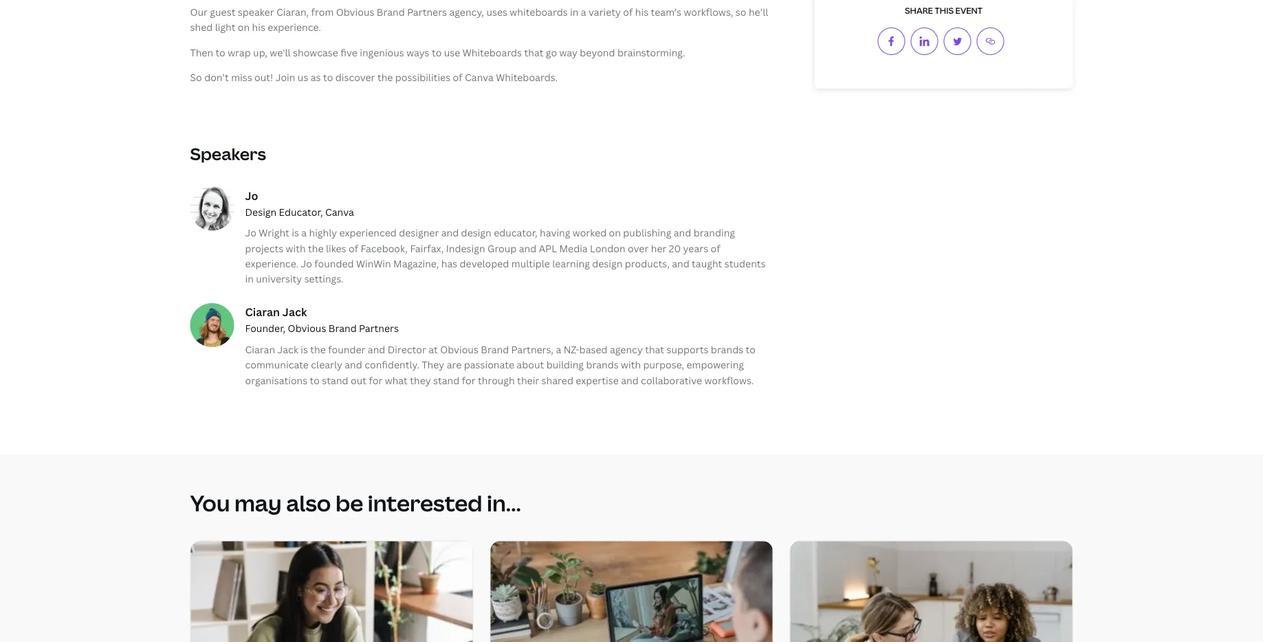 Task type: vqa. For each thing, say whether or not it's contained in the screenshot.
Then
yes



Task type: locate. For each thing, give the bounding box(es) containing it.
ciaran,
[[277, 5, 309, 18]]

a inside 'jo wright is a highly experienced designer and design educator, having worked on publishing and branding projects with the likes of facebook, fairfax, indesign group and apl media london over her 20 years of experience. jo founded winwin magazine, has developed multiple learning design products, and taught students in university settings.'
[[302, 226, 307, 239]]

is for design
[[292, 226, 299, 239]]

jack inside ciaran jack is the founder and director at obvious brand partners, a nz-based agency that supports brands to communicate clearly and confidently. they are passionate about building brands with purpose, empowering organisations to stand out for what they stand for through their shared expertise and collaborative workflows.
[[278, 343, 299, 356]]

2 horizontal spatial brand
[[481, 343, 509, 356]]

and
[[441, 226, 459, 239], [674, 226, 692, 239], [519, 242, 537, 255], [672, 257, 690, 270], [368, 343, 386, 356], [345, 358, 362, 371], [621, 374, 639, 387]]

0 vertical spatial canva
[[465, 71, 494, 84]]

1 vertical spatial on
[[609, 226, 621, 239]]

of right variety on the left
[[624, 5, 633, 18]]

for
[[369, 374, 383, 387], [462, 374, 476, 387]]

his left team's
[[636, 5, 649, 18]]

so
[[736, 5, 747, 18]]

0 horizontal spatial canva
[[325, 205, 354, 218]]

their
[[517, 374, 540, 387]]

1 ciaran from the top
[[245, 305, 280, 320]]

brand up passionate
[[481, 343, 509, 356]]

canva inside "jo design educator, canva"
[[325, 205, 354, 218]]

jo up settings.
[[301, 257, 312, 270]]

1 vertical spatial ciaran
[[245, 343, 275, 356]]

0 vertical spatial in
[[570, 5, 579, 18]]

up,
[[253, 46, 268, 59]]

whiteboards
[[463, 46, 522, 59]]

brands
[[711, 343, 744, 356], [586, 358, 619, 371]]

partners inside ciaran jack founder, obvious brand partners
[[359, 322, 399, 335]]

experience. inside our guest speaker ciaran, from obvious brand partners agency, uses whiteboards in a variety of his team's workflows, so he'll shed light on his experience.
[[268, 21, 321, 34]]

0 vertical spatial is
[[292, 226, 299, 239]]

0 horizontal spatial that
[[525, 46, 544, 59]]

1 for from the left
[[369, 374, 383, 387]]

winwin
[[356, 257, 391, 270]]

jack up communicate
[[278, 343, 299, 356]]

0 vertical spatial partners
[[407, 5, 447, 18]]

0 horizontal spatial design
[[461, 226, 492, 239]]

shared
[[542, 374, 574, 387]]

brand up ingenious
[[377, 5, 405, 18]]

stand down clearly
[[322, 374, 349, 387]]

ciaran inside ciaran jack is the founder and director at obvious brand partners, a nz-based agency that supports brands to communicate clearly and confidently. they are passionate about building brands with purpose, empowering organisations to stand out for what they stand for through their shared expertise and collaborative workflows.
[[245, 343, 275, 356]]

2 horizontal spatial obvious
[[440, 343, 479, 356]]

1 horizontal spatial with
[[621, 358, 641, 371]]

1 vertical spatial with
[[621, 358, 641, 371]]

2 vertical spatial a
[[556, 343, 562, 356]]

jo inside "jo design educator, canva"
[[245, 188, 258, 203]]

obvious right from
[[336, 5, 375, 18]]

1 vertical spatial a
[[302, 226, 307, 239]]

ciaran inside ciaran jack founder, obvious brand partners
[[245, 305, 280, 320]]

1 vertical spatial experience.
[[245, 257, 299, 270]]

brands up empowering on the bottom right of the page
[[711, 343, 744, 356]]

1 horizontal spatial obvious
[[336, 5, 375, 18]]

his down the speaker
[[252, 21, 266, 34]]

1 horizontal spatial partners
[[407, 5, 447, 18]]

canva
[[465, 71, 494, 84], [325, 205, 354, 218]]

partners inside our guest speaker ciaran, from obvious brand partners agency, uses whiteboards in a variety of his team's workflows, so he'll shed light on his experience.
[[407, 5, 447, 18]]

0 horizontal spatial with
[[286, 242, 306, 255]]

university
[[256, 272, 302, 286]]

partners left agency,
[[407, 5, 447, 18]]

jo wright is a highly experienced designer and design educator, having worked on publishing and branding projects with the likes of facebook, fairfax, indesign group and apl media london over her 20 years of experience. jo founded winwin magazine, has developed multiple learning design products, and taught students in university settings.
[[245, 226, 766, 286]]

with inside 'jo wright is a highly experienced designer and design educator, having worked on publishing and branding projects with the likes of facebook, fairfax, indesign group and apl media london over her 20 years of experience. jo founded winwin magazine, has developed multiple learning design products, and taught students in university settings.'
[[286, 242, 306, 255]]

and up indesign
[[441, 226, 459, 239]]

jo for jo wright is a highly experienced designer and design educator, having worked on publishing and branding projects with the likes of facebook, fairfax, indesign group and apl media london over her 20 years of experience. jo founded winwin magazine, has developed multiple learning design products, and taught students in university settings.
[[245, 226, 257, 239]]

0 horizontal spatial obvious
[[288, 322, 326, 335]]

jack for ciaran jack is the founder and director at obvious brand partners, a nz-based agency that supports brands to communicate clearly and confidently. they are passionate about building brands with purpose, empowering organisations to stand out for what they stand for through their shared expertise and collaborative workflows.
[[278, 343, 299, 356]]

a left the nz-
[[556, 343, 562, 356]]

educator,
[[494, 226, 538, 239]]

students
[[725, 257, 766, 270]]

partners,
[[512, 343, 554, 356]]

the up clearly
[[311, 343, 326, 356]]

2 ciaran from the top
[[245, 343, 275, 356]]

media
[[560, 242, 588, 255]]

empowering
[[687, 358, 744, 371]]

0 vertical spatial ciaran
[[245, 305, 280, 320]]

the down highly
[[308, 242, 324, 255]]

2 vertical spatial obvious
[[440, 343, 479, 356]]

0 vertical spatial a
[[581, 5, 587, 18]]

1 vertical spatial is
[[301, 343, 308, 356]]

director
[[388, 343, 426, 356]]

ciaran up founder,
[[245, 305, 280, 320]]

way
[[560, 46, 578, 59]]

brainstorming.
[[618, 46, 686, 59]]

stand
[[322, 374, 349, 387], [433, 374, 460, 387]]

that up purpose,
[[645, 343, 665, 356]]

based
[[580, 343, 608, 356]]

over
[[628, 242, 649, 255]]

you may also be interested in...
[[190, 489, 521, 519]]

0 vertical spatial obvious
[[336, 5, 375, 18]]

brand
[[377, 5, 405, 18], [329, 322, 357, 335], [481, 343, 509, 356]]

jo
[[245, 188, 258, 203], [245, 226, 257, 239], [301, 257, 312, 270]]

experience. up the "university"
[[245, 257, 299, 270]]

stand down the are
[[433, 374, 460, 387]]

organisations
[[245, 374, 308, 387]]

on up london
[[609, 226, 621, 239]]

1 vertical spatial the
[[308, 242, 324, 255]]

learning
[[553, 257, 590, 270]]

1 horizontal spatial on
[[609, 226, 621, 239]]

obvious inside our guest speaker ciaran, from obvious brand partners agency, uses whiteboards in a variety of his team's workflows, so he'll shed light on his experience.
[[336, 5, 375, 18]]

variety
[[589, 5, 621, 18]]

for right out
[[369, 374, 383, 387]]

jack
[[283, 305, 307, 320], [278, 343, 299, 356]]

of down branding
[[711, 242, 721, 255]]

1 vertical spatial brands
[[586, 358, 619, 371]]

0 horizontal spatial partners
[[359, 322, 399, 335]]

products,
[[625, 257, 670, 270]]

0 horizontal spatial brand
[[329, 322, 357, 335]]

from
[[311, 5, 334, 18]]

agency,
[[450, 5, 484, 18]]

to left the use
[[432, 46, 442, 59]]

1 vertical spatial partners
[[359, 322, 399, 335]]

0 vertical spatial the
[[378, 71, 393, 84]]

wright
[[259, 226, 290, 239]]

experience.
[[268, 21, 321, 34], [245, 257, 299, 270]]

of right likes
[[349, 242, 359, 255]]

on inside our guest speaker ciaran, from obvious brand partners agency, uses whiteboards in a variety of his team's workflows, so he'll shed light on his experience.
[[238, 21, 250, 34]]

1 horizontal spatial that
[[645, 343, 665, 356]]

founder
[[328, 343, 366, 356]]

1 horizontal spatial stand
[[433, 374, 460, 387]]

for down passionate
[[462, 374, 476, 387]]

five
[[341, 46, 358, 59]]

is inside 'jo wright is a highly experienced designer and design educator, having worked on publishing and branding projects with the likes of facebook, fairfax, indesign group and apl media london over her 20 years of experience. jo founded winwin magazine, has developed multiple learning design products, and taught students in university settings.'
[[292, 226, 299, 239]]

purpose,
[[644, 358, 685, 371]]

1 vertical spatial obvious
[[288, 322, 326, 335]]

design up indesign
[[461, 226, 492, 239]]

with
[[286, 242, 306, 255], [621, 358, 641, 371]]

jack for ciaran jack founder, obvious brand partners
[[283, 305, 307, 320]]

canva up highly
[[325, 205, 354, 218]]

jack inside ciaran jack founder, obvious brand partners
[[283, 305, 307, 320]]

in
[[570, 5, 579, 18], [245, 272, 254, 286]]

with down wright at left
[[286, 242, 306, 255]]

ciaran down founder,
[[245, 343, 275, 356]]

0 vertical spatial his
[[636, 5, 649, 18]]

jo up projects
[[245, 226, 257, 239]]

has
[[442, 257, 458, 270]]

1 vertical spatial jo
[[245, 226, 257, 239]]

1 vertical spatial that
[[645, 343, 665, 356]]

1 horizontal spatial in
[[570, 5, 579, 18]]

that
[[525, 46, 544, 59], [645, 343, 665, 356]]

canva down whiteboards
[[465, 71, 494, 84]]

1 stand from the left
[[322, 374, 349, 387]]

experience. down ciaran,
[[268, 21, 321, 34]]

speaker
[[238, 5, 274, 18]]

1 horizontal spatial canva
[[465, 71, 494, 84]]

0 horizontal spatial is
[[292, 226, 299, 239]]

communicate
[[245, 358, 309, 371]]

clearly
[[311, 358, 343, 371]]

may
[[235, 489, 282, 519]]

at
[[429, 343, 438, 356]]

his
[[636, 5, 649, 18], [252, 21, 266, 34]]

settings.
[[305, 272, 344, 286]]

0 horizontal spatial in
[[245, 272, 254, 286]]

they
[[422, 358, 445, 371]]

in left variety on the left
[[570, 5, 579, 18]]

1 vertical spatial canva
[[325, 205, 354, 218]]

0 vertical spatial with
[[286, 242, 306, 255]]

ways
[[407, 46, 430, 59]]

is right wright at left
[[292, 226, 299, 239]]

educator,
[[279, 205, 323, 218]]

0 vertical spatial design
[[461, 226, 492, 239]]

1 horizontal spatial brands
[[711, 343, 744, 356]]

us
[[298, 71, 308, 84]]

1 vertical spatial in
[[245, 272, 254, 286]]

use
[[444, 46, 460, 59]]

brand inside ciaran jack founder, obvious brand partners
[[329, 322, 357, 335]]

jack up founder,
[[283, 305, 307, 320]]

guest
[[210, 5, 236, 18]]

1 horizontal spatial design
[[593, 257, 623, 270]]

ciaran for ciaran jack is the founder and director at obvious brand partners, a nz-based agency that supports brands to communicate clearly and confidently. they are passionate about building brands with purpose, empowering organisations to stand out for what they stand for through their shared expertise and collaborative workflows.
[[245, 343, 275, 356]]

0 vertical spatial experience.
[[268, 21, 321, 34]]

experience. inside 'jo wright is a highly experienced designer and design educator, having worked on publishing and branding projects with the likes of facebook, fairfax, indesign group and apl media london over her 20 years of experience. jo founded winwin magazine, has developed multiple learning design products, and taught students in university settings.'
[[245, 257, 299, 270]]

design down london
[[593, 257, 623, 270]]

uses
[[487, 5, 508, 18]]

brands up expertise
[[586, 358, 619, 371]]

1 horizontal spatial his
[[636, 5, 649, 18]]

1 horizontal spatial brand
[[377, 5, 405, 18]]

1 horizontal spatial is
[[301, 343, 308, 356]]

with down agency
[[621, 358, 641, 371]]

what
[[385, 374, 408, 387]]

brand up founder
[[329, 322, 357, 335]]

0 horizontal spatial for
[[369, 374, 383, 387]]

2 vertical spatial the
[[311, 343, 326, 356]]

1 horizontal spatial for
[[462, 374, 476, 387]]

in left the "university"
[[245, 272, 254, 286]]

obvious up clearly
[[288, 322, 326, 335]]

jo up design
[[245, 188, 258, 203]]

is inside ciaran jack is the founder and director at obvious brand partners, a nz-based agency that supports brands to communicate clearly and confidently. they are passionate about building brands with purpose, empowering organisations to stand out for what they stand for through their shared expertise and collaborative workflows.
[[301, 343, 308, 356]]

obvious up the are
[[440, 343, 479, 356]]

0 vertical spatial jo
[[245, 188, 258, 203]]

0 horizontal spatial his
[[252, 21, 266, 34]]

2 vertical spatial brand
[[481, 343, 509, 356]]

is up communicate
[[301, 343, 308, 356]]

0 vertical spatial on
[[238, 21, 250, 34]]

1 vertical spatial brand
[[329, 322, 357, 335]]

ingenious
[[360, 46, 404, 59]]

interested
[[368, 489, 483, 519]]

publishing
[[624, 226, 672, 239]]

discover
[[336, 71, 375, 84]]

that left go in the top of the page
[[525, 46, 544, 59]]

workflows.
[[705, 374, 754, 387]]

a left highly
[[302, 226, 307, 239]]

to right the as
[[323, 71, 333, 84]]

founded
[[315, 257, 354, 270]]

0 horizontal spatial a
[[302, 226, 307, 239]]

brand inside ciaran jack is the founder and director at obvious brand partners, a nz-based agency that supports brands to communicate clearly and confidently. they are passionate about building brands with purpose, empowering organisations to stand out for what they stand for through their shared expertise and collaborative workflows.
[[481, 343, 509, 356]]

ciaran jack is the founder and director at obvious brand partners, a nz-based agency that supports brands to communicate clearly and confidently. they are passionate about building brands with purpose, empowering organisations to stand out for what they stand for through their shared expertise and collaborative workflows.
[[245, 343, 756, 387]]

0 vertical spatial brand
[[377, 5, 405, 18]]

1 horizontal spatial a
[[556, 343, 562, 356]]

and up multiple
[[519, 242, 537, 255]]

2 horizontal spatial a
[[581, 5, 587, 18]]

partners up "director"
[[359, 322, 399, 335]]

that inside ciaran jack is the founder and director at obvious brand partners, a nz-based agency that supports brands to communicate clearly and confidently. they are passionate about building brands with purpose, empowering organisations to stand out for what they stand for through their shared expertise and collaborative workflows.
[[645, 343, 665, 356]]

0 horizontal spatial stand
[[322, 374, 349, 387]]

so
[[190, 71, 202, 84]]

likes
[[326, 242, 346, 255]]

the
[[378, 71, 393, 84], [308, 242, 324, 255], [311, 343, 326, 356]]

0 horizontal spatial on
[[238, 21, 250, 34]]

1 vertical spatial jack
[[278, 343, 299, 356]]

a left variety on the left
[[581, 5, 587, 18]]

expertise
[[576, 374, 619, 387]]

0 vertical spatial jack
[[283, 305, 307, 320]]

is for jack
[[301, 343, 308, 356]]

the down ingenious
[[378, 71, 393, 84]]

2 stand from the left
[[433, 374, 460, 387]]

of inside our guest speaker ciaran, from obvious brand partners agency, uses whiteboards in a variety of his team's workflows, so he'll shed light on his experience.
[[624, 5, 633, 18]]

on right the 'light'
[[238, 21, 250, 34]]

a inside ciaran jack is the founder and director at obvious brand partners, a nz-based agency that supports brands to communicate clearly and confidently. they are passionate about building brands with purpose, empowering organisations to stand out for what they stand for through their shared expertise and collaborative workflows.
[[556, 343, 562, 356]]



Task type: describe. For each thing, give the bounding box(es) containing it.
light
[[215, 21, 236, 34]]

her
[[651, 242, 667, 255]]

obvious inside ciaran jack is the founder and director at obvious brand partners, a nz-based agency that supports brands to communicate clearly and confidently. they are passionate about building brands with purpose, empowering organisations to stand out for what they stand for through their shared expertise and collaborative workflows.
[[440, 343, 479, 356]]

multiple
[[512, 257, 550, 270]]

workflows,
[[684, 5, 734, 18]]

experienced
[[340, 226, 397, 239]]

beyond
[[580, 46, 615, 59]]

out
[[351, 374, 367, 387]]

event
[[956, 5, 983, 16]]

and up 20 at the right of the page
[[674, 226, 692, 239]]

in...
[[487, 489, 521, 519]]

don't
[[204, 71, 229, 84]]

apl
[[539, 242, 557, 255]]

obvious inside ciaran jack founder, obvious brand partners
[[288, 322, 326, 335]]

2 for from the left
[[462, 374, 476, 387]]

in inside 'jo wright is a highly experienced designer and design educator, having worked on publishing and branding projects with the likes of facebook, fairfax, indesign group and apl media london over her 20 years of experience. jo founded winwin magazine, has developed multiple learning design products, and taught students in university settings.'
[[245, 272, 254, 286]]

branding
[[694, 226, 735, 239]]

20
[[669, 242, 681, 255]]

a inside our guest speaker ciaran, from obvious brand partners agency, uses whiteboards in a variety of his team's workflows, so he'll shed light on his experience.
[[581, 5, 587, 18]]

be
[[336, 489, 363, 519]]

they
[[410, 374, 431, 387]]

whiteboards
[[510, 5, 568, 18]]

through
[[478, 374, 515, 387]]

projects
[[245, 242, 284, 255]]

having
[[540, 226, 571, 239]]

and down agency
[[621, 374, 639, 387]]

developed
[[460, 257, 509, 270]]

to left wrap on the left top of the page
[[216, 46, 226, 59]]

you
[[190, 489, 230, 519]]

with inside ciaran jack is the founder and director at obvious brand partners, a nz-based agency that supports brands to communicate clearly and confidently. they are passionate about building brands with purpose, empowering organisations to stand out for what they stand for through their shared expertise and collaborative workflows.
[[621, 358, 641, 371]]

confidently.
[[365, 358, 420, 371]]

ciaran for ciaran jack founder, obvious brand partners
[[245, 305, 280, 320]]

0 horizontal spatial brands
[[586, 358, 619, 371]]

so don't miss out! join us as to discover the possibilities of canva whiteboards.
[[190, 71, 558, 84]]

possibilities
[[395, 71, 451, 84]]

design
[[245, 205, 277, 218]]

also
[[286, 489, 331, 519]]

of down the use
[[453, 71, 463, 84]]

speakers
[[190, 143, 266, 165]]

share
[[905, 5, 934, 16]]

team's
[[651, 5, 682, 18]]

london
[[590, 242, 626, 255]]

group
[[488, 242, 517, 255]]

share this event
[[905, 5, 983, 16]]

as
[[311, 71, 321, 84]]

out!
[[255, 71, 273, 84]]

showcase
[[293, 46, 338, 59]]

in inside our guest speaker ciaran, from obvious brand partners agency, uses whiteboards in a variety of his team's workflows, so he'll shed light on his experience.
[[570, 5, 579, 18]]

and up out
[[345, 358, 362, 371]]

passionate
[[464, 358, 515, 371]]

indesign
[[446, 242, 485, 255]]

taught
[[692, 257, 723, 270]]

jo for jo design educator, canva
[[245, 188, 258, 203]]

nz-
[[564, 343, 580, 356]]

miss
[[231, 71, 252, 84]]

founder,
[[245, 322, 286, 335]]

he'll
[[749, 5, 769, 18]]

to down clearly
[[310, 374, 320, 387]]

then to wrap up, we'll showcase five ingenious ways to use whiteboards that go way beyond brainstorming.
[[190, 46, 686, 59]]

agency
[[610, 343, 643, 356]]

to up the workflows.
[[746, 343, 756, 356]]

fairfax,
[[410, 242, 444, 255]]

and down 20 at the right of the page
[[672, 257, 690, 270]]

we'll
[[270, 46, 291, 59]]

collaborative
[[641, 374, 703, 387]]

this
[[935, 5, 954, 16]]

0 vertical spatial brands
[[711, 343, 744, 356]]

ciaran jack founder, obvious brand partners
[[245, 305, 399, 335]]

and up confidently. at left
[[368, 343, 386, 356]]

2 vertical spatial jo
[[301, 257, 312, 270]]

years
[[684, 242, 709, 255]]

jo design educator, canva
[[245, 188, 354, 218]]

then
[[190, 46, 213, 59]]

worked
[[573, 226, 607, 239]]

0 vertical spatial that
[[525, 46, 544, 59]]

building
[[547, 358, 584, 371]]

1 vertical spatial his
[[252, 21, 266, 34]]

facebook,
[[361, 242, 408, 255]]

the inside ciaran jack is the founder and director at obvious brand partners, a nz-based agency that supports brands to communicate clearly and confidently. they are passionate about building brands with purpose, empowering organisations to stand out for what they stand for through their shared expertise and collaborative workflows.
[[311, 343, 326, 356]]

1 vertical spatial design
[[593, 257, 623, 270]]

join
[[276, 71, 295, 84]]

our guest speaker ciaran, from obvious brand partners agency, uses whiteboards in a variety of his team's workflows, so he'll shed light on his experience.
[[190, 5, 769, 34]]

about
[[517, 358, 544, 371]]

brand inside our guest speaker ciaran, from obvious brand partners agency, uses whiteboards in a variety of his team's workflows, so he'll shed light on his experience.
[[377, 5, 405, 18]]

magazine,
[[394, 257, 439, 270]]

wrap
[[228, 46, 251, 59]]

the inside 'jo wright is a highly experienced designer and design educator, having worked on publishing and branding projects with the likes of facebook, fairfax, indesign group and apl media london over her 20 years of experience. jo founded winwin magazine, has developed multiple learning design products, and taught students in university settings.'
[[308, 242, 324, 255]]

our
[[190, 5, 208, 18]]

on inside 'jo wright is a highly experienced designer and design educator, having worked on publishing and branding projects with the likes of facebook, fairfax, indesign group and apl media london over her 20 years of experience. jo founded winwin magazine, has developed multiple learning design products, and taught students in university settings.'
[[609, 226, 621, 239]]



